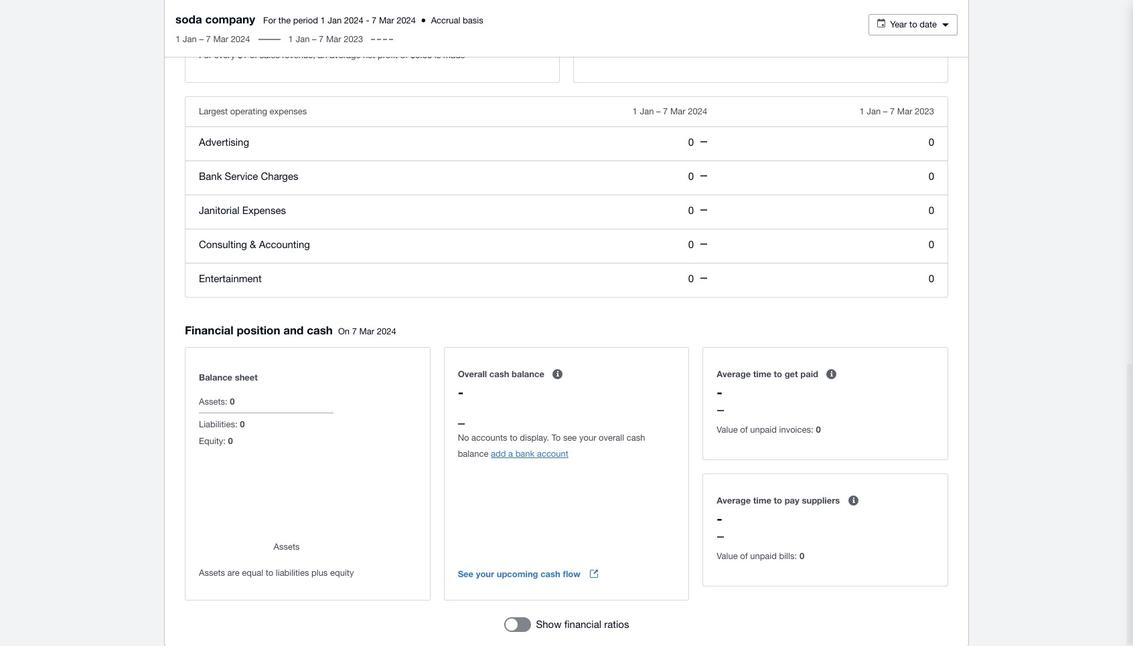 Task type: locate. For each thing, give the bounding box(es) containing it.
1 vertical spatial your
[[476, 569, 494, 580]]

financial
[[185, 323, 233, 337]]

your right the see
[[579, 433, 596, 443]]

value
[[717, 425, 738, 435], [717, 552, 738, 562]]

and
[[283, 323, 304, 337]]

1 jan – 7 mar 2023
[[288, 34, 363, 44], [859, 106, 934, 116]]

financial position and cash on 7 mar 2024
[[185, 323, 396, 337]]

flow
[[563, 569, 580, 580]]

1 horizontal spatial 1 jan – 7 mar 2024
[[633, 106, 707, 116]]

- down overall
[[458, 385, 464, 401]]

7
[[372, 15, 377, 25], [206, 34, 211, 44], [319, 34, 324, 44], [663, 106, 668, 116], [890, 106, 895, 116], [352, 327, 357, 337]]

–
[[199, 34, 204, 44], [312, 34, 316, 44], [656, 106, 661, 116], [883, 106, 888, 116]]

more information image up to
[[544, 361, 571, 388]]

2024
[[344, 15, 363, 25], [397, 15, 416, 25], [231, 34, 250, 44], [688, 106, 707, 116], [377, 327, 396, 337]]

unpaid left invoices:
[[750, 425, 777, 435]]

0 vertical spatial your
[[579, 433, 596, 443]]

- up value of unpaid bills: 0
[[717, 511, 722, 528]]

more information image right pay on the bottom of page
[[840, 488, 867, 514]]

0 horizontal spatial balance
[[458, 449, 488, 460]]

average
[[330, 50, 361, 60]]

your
[[579, 433, 596, 443], [476, 569, 494, 580]]

unpaid for get
[[750, 425, 777, 435]]

&
[[250, 239, 256, 250]]

unpaid left bills:
[[750, 552, 777, 562]]

balance down "no"
[[458, 449, 488, 460]]

more information image for overall cash balance
[[544, 361, 571, 388]]

1 time from the top
[[753, 369, 771, 380]]

1 horizontal spatial your
[[579, 433, 596, 443]]

is
[[434, 50, 441, 60]]

largest
[[199, 106, 228, 116]]

equal
[[242, 569, 263, 579]]

1 vertical spatial for
[[199, 50, 212, 60]]

show
[[536, 620, 562, 631]]

plus
[[311, 569, 328, 579]]

for for for the period 1 jan 2024 - 7 mar 2024  ●  accrual basis
[[263, 15, 276, 25]]

see
[[458, 569, 473, 580]]

made
[[443, 50, 465, 60]]

1 horizontal spatial 2023
[[915, 106, 934, 116]]

for left "the"
[[263, 15, 276, 25]]

time left pay on the bottom of page
[[753, 496, 771, 506]]

to right the equal
[[266, 569, 273, 579]]

0 vertical spatial unpaid
[[750, 425, 777, 435]]

mar
[[379, 15, 394, 25], [213, 34, 228, 44], [326, 34, 341, 44], [670, 106, 685, 116], [897, 106, 912, 116], [359, 327, 374, 337]]

0 vertical spatial 1 jan – 7 mar 2023
[[288, 34, 363, 44]]

for
[[263, 15, 276, 25], [199, 50, 212, 60]]

largest operating expenses
[[199, 106, 307, 116]]

soda
[[175, 12, 202, 26]]

1
[[320, 15, 325, 25], [175, 34, 180, 44], [288, 34, 293, 44], [633, 106, 637, 116], [859, 106, 864, 116]]

for for for every $1 of sales revenue, an average net profit of $0.00 is made
[[199, 50, 212, 60]]

time for get
[[753, 369, 771, 380]]

assets
[[199, 569, 225, 579]]

add a bank account
[[491, 449, 568, 460]]

for left every
[[199, 50, 212, 60]]

of
[[250, 50, 257, 60], [400, 50, 408, 60], [740, 425, 748, 435], [740, 552, 748, 562]]

1 jan – 7 mar 2024
[[175, 34, 250, 44], [633, 106, 707, 116]]

to left pay on the bottom of page
[[774, 496, 782, 506]]

year to date button
[[868, 14, 958, 35]]

time
[[753, 369, 771, 380], [753, 496, 771, 506]]

1 vertical spatial 1 jan – 7 mar 2023
[[859, 106, 934, 116]]

1 vertical spatial 2023
[[915, 106, 934, 116]]

cash inside see your upcoming cash flow button
[[540, 569, 560, 580]]

charges
[[261, 170, 298, 182]]

add a bank account link
[[491, 447, 568, 463]]

financial
[[564, 620, 601, 631]]

unpaid for pay
[[750, 552, 777, 562]]

to for no accounts to display. to see your overall cash balance
[[510, 433, 517, 443]]

0 link
[[929, 136, 934, 148], [688, 137, 694, 148], [929, 170, 934, 182], [688, 171, 694, 182], [929, 205, 934, 216], [688, 205, 694, 216], [929, 239, 934, 250], [688, 239, 694, 250], [929, 273, 934, 284], [688, 273, 694, 285]]

unpaid inside value of unpaid bills: 0
[[750, 552, 777, 562]]

balance
[[199, 372, 232, 383]]

overall cash balance
[[458, 369, 544, 380]]

mar inside financial position and cash on 7 mar 2024
[[359, 327, 374, 337]]

janitorial expenses
[[199, 205, 286, 216]]

average left pay on the bottom of page
[[717, 496, 751, 506]]

every
[[214, 50, 235, 60]]

sales
[[260, 50, 280, 60]]

to right the year at top
[[909, 19, 917, 29]]

entertainment
[[199, 273, 262, 284]]

no
[[458, 433, 469, 443]]

operating
[[230, 106, 267, 116]]

value inside value of unpaid invoices: 0
[[717, 425, 738, 435]]

0 vertical spatial average
[[717, 369, 751, 380]]

cash
[[307, 323, 333, 337], [489, 369, 509, 380], [627, 433, 645, 443], [540, 569, 560, 580]]

of inside value of unpaid bills: 0
[[740, 552, 748, 562]]

paid
[[800, 369, 818, 380]]

1 average from the top
[[717, 369, 751, 380]]

the
[[278, 15, 291, 25]]

2 value from the top
[[717, 552, 738, 562]]

of inside value of unpaid invoices: 0
[[740, 425, 748, 435]]

for the period 1 jan 2024 - 7 mar 2024  ●  accrual basis
[[263, 15, 483, 25]]

bank
[[199, 170, 222, 182]]

more information image for average time to get paid
[[818, 361, 845, 388]]

1 vertical spatial time
[[753, 496, 771, 506]]

sheet
[[235, 372, 258, 383]]

average
[[717, 369, 751, 380], [717, 496, 751, 506]]

value of unpaid bills: 0
[[717, 551, 804, 562]]

your inside no accounts to display. to see your overall cash balance
[[579, 433, 596, 443]]

1 jan – 7 mar 2023 inside largest operating expenses element
[[859, 106, 934, 116]]

to left get
[[774, 369, 782, 380]]

1 vertical spatial average
[[717, 496, 751, 506]]

value of unpaid invoices: 0
[[717, 425, 821, 435]]

consulting
[[199, 239, 247, 250]]

0 vertical spatial balance
[[512, 369, 544, 380]]

your right 'see'
[[476, 569, 494, 580]]

liabilities:
[[199, 420, 237, 430]]

service
[[225, 170, 258, 182]]

0 horizontal spatial for
[[199, 50, 212, 60]]

of left bills:
[[740, 552, 748, 562]]

1 vertical spatial unpaid
[[750, 552, 777, 562]]

0 vertical spatial value
[[717, 425, 738, 435]]

1 vertical spatial balance
[[458, 449, 488, 460]]

2 time from the top
[[753, 496, 771, 506]]

0 horizontal spatial 1 jan – 7 mar 2024
[[175, 34, 250, 44]]

-
[[366, 15, 369, 25], [458, 385, 464, 401], [717, 385, 722, 401], [717, 511, 722, 528]]

see your upcoming cash flow button
[[447, 561, 610, 588]]

time for pay
[[753, 496, 771, 506]]

revenue,
[[282, 50, 315, 60]]

0 vertical spatial 2023
[[344, 34, 363, 44]]

to for average time to get paid
[[774, 369, 782, 380]]

suppliers
[[802, 496, 840, 506]]

accounts
[[472, 433, 507, 443]]

unpaid
[[750, 425, 777, 435], [750, 552, 777, 562]]

2 average from the top
[[717, 496, 751, 506]]

balance right overall
[[512, 369, 544, 380]]

0 horizontal spatial your
[[476, 569, 494, 580]]

- for average time to pay suppliers
[[717, 511, 722, 528]]

value inside value of unpaid bills: 0
[[717, 552, 738, 562]]

0 horizontal spatial 2023
[[344, 34, 363, 44]]

2023 for 1 jan
[[344, 34, 363, 44]]

balance
[[512, 369, 544, 380], [458, 449, 488, 460]]

to
[[909, 19, 917, 29], [774, 369, 782, 380], [510, 433, 517, 443], [774, 496, 782, 506], [266, 569, 273, 579]]

to inside no accounts to display. to see your overall cash balance
[[510, 433, 517, 443]]

2 unpaid from the top
[[750, 552, 777, 562]]

2023 inside largest operating expenses element
[[915, 106, 934, 116]]

cash inside no accounts to display. to see your overall cash balance
[[627, 433, 645, 443]]

largest operating expenses element
[[185, 97, 948, 297]]

display.
[[520, 433, 549, 443]]

balance inside no accounts to display. to see your overall cash balance
[[458, 449, 488, 460]]

2024 inside financial position and cash on 7 mar 2024
[[377, 327, 396, 337]]

more information image right get
[[818, 361, 845, 388]]

0 vertical spatial time
[[753, 369, 771, 380]]

1 vertical spatial 1 jan – 7 mar 2024
[[633, 106, 707, 116]]

unpaid inside value of unpaid invoices: 0
[[750, 425, 777, 435]]

1 unpaid from the top
[[750, 425, 777, 435]]

- down average time to get paid
[[717, 385, 722, 401]]

1 value from the top
[[717, 425, 738, 435]]

0 horizontal spatial 1 jan – 7 mar 2023
[[288, 34, 363, 44]]

more information image
[[544, 361, 571, 388], [818, 361, 845, 388], [840, 488, 867, 514]]

show financial ratios
[[536, 620, 629, 631]]

upcoming
[[497, 569, 538, 580]]

for every $1 of sales revenue, an average net profit of $0.00 is made
[[199, 50, 465, 60]]

1 jan – 7 mar 2023 for 1 jan
[[288, 34, 363, 44]]

1 horizontal spatial 1 jan – 7 mar 2023
[[859, 106, 934, 116]]

1 vertical spatial value
[[717, 552, 738, 562]]

average for average time to pay suppliers
[[717, 496, 751, 506]]

time left get
[[753, 369, 771, 380]]

to up a on the left bottom
[[510, 433, 517, 443]]

your inside see your upcoming cash flow button
[[476, 569, 494, 580]]

no accounts to display. to see your overall cash balance
[[458, 433, 645, 460]]

average left get
[[717, 369, 751, 380]]

profit
[[378, 50, 398, 60]]

1 jan – 7 mar 2024 inside largest operating expenses element
[[633, 106, 707, 116]]

assets are equal to liabilities plus equity
[[199, 569, 354, 579]]

janitorial
[[199, 205, 239, 216]]

1 horizontal spatial for
[[263, 15, 276, 25]]

0 vertical spatial for
[[263, 15, 276, 25]]

of left invoices:
[[740, 425, 748, 435]]



Task type: describe. For each thing, give the bounding box(es) containing it.
$0.00
[[410, 50, 432, 60]]

equity
[[330, 569, 354, 579]]

equity:
[[199, 437, 226, 447]]

net
[[363, 50, 375, 60]]

value for average time to get paid
[[717, 425, 738, 435]]

bank
[[515, 449, 535, 460]]

pay
[[785, 496, 799, 506]]

position
[[237, 323, 280, 337]]

average time to get paid
[[717, 369, 818, 380]]

bills:
[[779, 552, 797, 562]]

advertising
[[199, 136, 249, 148]]

2024 inside largest operating expenses element
[[688, 106, 707, 116]]

basis
[[463, 15, 483, 25]]

account
[[537, 449, 568, 460]]

year to date
[[890, 19, 937, 29]]

2023 for largest operating expenses
[[915, 106, 934, 116]]

see your upcoming cash flow
[[458, 569, 580, 580]]

company
[[205, 12, 255, 26]]

a
[[508, 449, 513, 460]]

assets:
[[199, 397, 227, 407]]

are
[[227, 569, 240, 579]]

average time to pay suppliers
[[717, 496, 840, 506]]

- up net
[[366, 15, 369, 25]]

bank service charges
[[199, 170, 298, 182]]

overall
[[458, 369, 487, 380]]

value for average time to pay suppliers
[[717, 552, 738, 562]]

- for overall cash balance
[[458, 385, 464, 401]]

consulting & accounting
[[199, 239, 310, 250]]

average for average time to get paid
[[717, 369, 751, 380]]

7 inside financial position and cash on 7 mar 2024
[[352, 327, 357, 337]]

of right "$1"
[[250, 50, 257, 60]]

accrual
[[431, 15, 460, 25]]

expenses
[[242, 205, 286, 216]]

date
[[920, 19, 937, 29]]

0 vertical spatial 1 jan – 7 mar 2024
[[175, 34, 250, 44]]

balance sheet
[[199, 372, 258, 383]]

add
[[491, 449, 506, 460]]

1 horizontal spatial balance
[[512, 369, 544, 380]]

expenses
[[270, 106, 307, 116]]

to
[[552, 433, 561, 443]]

$1
[[238, 50, 247, 60]]

assets: 0
[[199, 397, 235, 407]]

see
[[563, 433, 577, 443]]

overall
[[599, 433, 624, 443]]

more information image for average time to pay suppliers
[[840, 488, 867, 514]]

an
[[318, 50, 327, 60]]

to for average time to pay suppliers
[[774, 496, 782, 506]]

liabilities: 0 equity: 0
[[199, 419, 245, 447]]

of right the profit
[[400, 50, 408, 60]]

on
[[338, 327, 350, 337]]

accounting
[[259, 239, 310, 250]]

invoices:
[[779, 425, 813, 435]]

to inside popup button
[[909, 19, 917, 29]]

ratios
[[604, 620, 629, 631]]

soda company
[[175, 12, 255, 26]]

1 jan – 7 mar 2023 for largest operating expenses
[[859, 106, 934, 116]]

- for average time to get paid
[[717, 385, 722, 401]]

get
[[785, 369, 798, 380]]

year
[[890, 19, 907, 29]]

period
[[293, 15, 318, 25]]

liabilities
[[276, 569, 309, 579]]



Task type: vqa. For each thing, say whether or not it's contained in the screenshot.
Launch
no



